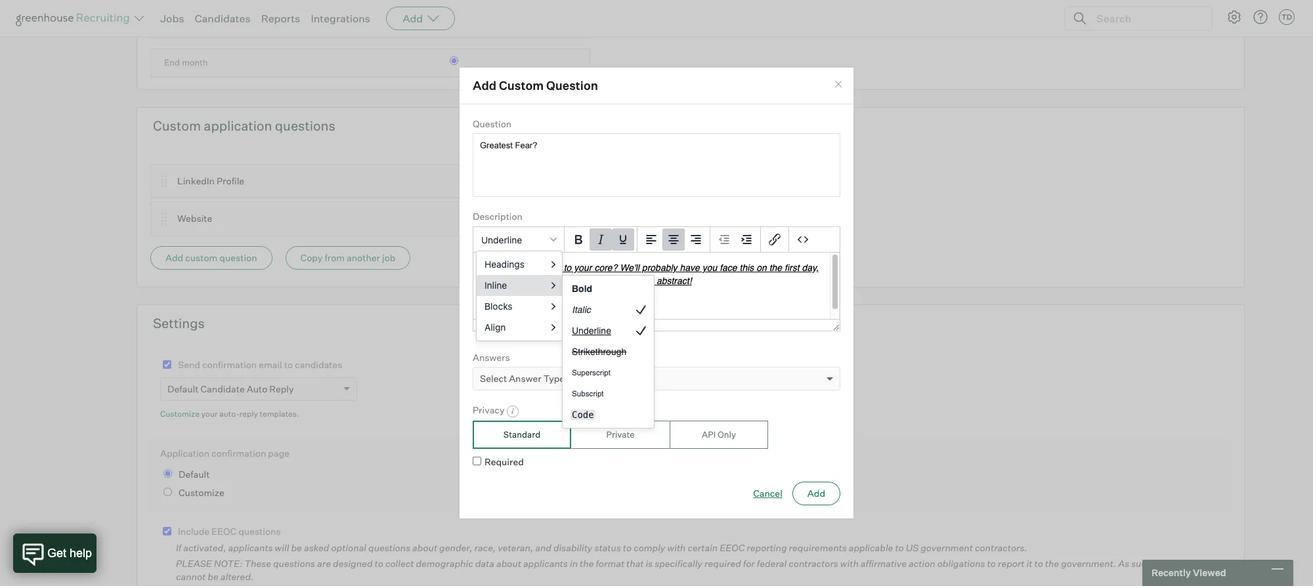 Task type: locate. For each thing, give the bounding box(es) containing it.
add custom question
[[473, 78, 598, 93]]

1 toolbar from the left
[[565, 227, 638, 253]]

configure image
[[1227, 9, 1243, 25]]

blocks
[[485, 301, 513, 312]]

private
[[607, 430, 635, 440]]

1 horizontal spatial custom
[[499, 78, 544, 93]]

underline down description
[[482, 234, 522, 245]]

0 vertical spatial default
[[168, 384, 199, 395]]

about
[[413, 542, 438, 554], [497, 559, 522, 570]]

0 vertical spatial question
[[547, 78, 598, 93]]

0 vertical spatial underline
[[482, 234, 522, 245]]

greenhouse recruiting image
[[16, 11, 134, 26]]

auto-
[[219, 409, 240, 419]]

candidate
[[201, 384, 245, 395]]

underline inside checkbox item
[[572, 326, 612, 336]]

default up customize link in the left bottom of the page
[[168, 384, 199, 395]]

with down applicable
[[841, 559, 859, 570]]

0 horizontal spatial the
[[580, 559, 594, 570]]

eeoc
[[212, 526, 237, 538], [720, 542, 745, 554]]

td
[[1282, 12, 1293, 22]]

custom
[[499, 78, 544, 93], [153, 117, 201, 134]]

3 toolbar from the left
[[711, 227, 761, 253]]

answer
[[509, 373, 542, 385]]

specifically
[[655, 559, 703, 570]]

td button
[[1280, 9, 1296, 25]]

None checkbox
[[163, 360, 171, 369]]

federal
[[757, 559, 787, 570]]

0 vertical spatial be
[[291, 542, 302, 554]]

language
[[1173, 559, 1213, 570]]

eeoc up activated,
[[212, 526, 237, 538]]

the right such,
[[1157, 559, 1171, 570]]

will
[[275, 542, 289, 554]]

None checkbox
[[163, 528, 171, 536]]

Greatest Fear? text field
[[473, 134, 841, 197]]

be
[[291, 542, 302, 554], [208, 571, 219, 583]]

candidates
[[195, 12, 251, 25]]

to right email
[[284, 359, 293, 370]]

question
[[547, 78, 598, 93], [473, 118, 512, 129]]

description
[[473, 211, 523, 222]]

italic
[[572, 305, 591, 315]]

0 horizontal spatial custom
[[153, 117, 201, 134]]

the right in
[[580, 559, 594, 570]]

about up demographic
[[413, 542, 438, 554]]

required
[[705, 559, 742, 570]]

customize left the your
[[160, 409, 200, 419]]

1 vertical spatial with
[[841, 559, 859, 570]]

default for default
[[179, 469, 210, 480]]

default for default candidate auto reply
[[168, 384, 199, 395]]

contractors
[[789, 559, 839, 570]]

1 vertical spatial about
[[497, 559, 522, 570]]

applicable
[[849, 542, 894, 554]]

3 the from the left
[[1157, 559, 1171, 570]]

optional
[[331, 542, 367, 554]]

note:
[[214, 559, 243, 570]]

candidates link
[[195, 12, 251, 25]]

with up specifically
[[668, 542, 686, 554]]

in
[[570, 559, 578, 570]]

report
[[999, 559, 1025, 570]]

certain
[[688, 542, 718, 554]]

asked
[[304, 542, 329, 554]]

end left month
[[164, 57, 180, 68]]

such,
[[1132, 559, 1155, 570]]

None radio
[[450, 18, 459, 27]]

1 vertical spatial be
[[208, 571, 219, 583]]

subscript
[[572, 389, 604, 399]]

italic checkbox item
[[563, 299, 655, 320]]

underline group
[[474, 227, 840, 253]]

add inside popup button
[[403, 12, 423, 25]]

underline for underline checkbox item on the left of the page
[[572, 326, 612, 336]]

reports link
[[261, 12, 300, 25]]

1 horizontal spatial about
[[497, 559, 522, 570]]

headings
[[485, 259, 525, 270]]

align menu item
[[477, 317, 562, 338]]

underline inside "popup button"
[[482, 234, 522, 245]]

toolbar
[[565, 227, 638, 253], [638, 227, 711, 253], [711, 227, 761, 253]]

confirmation for application
[[212, 448, 266, 459]]

1 vertical spatial underline
[[572, 326, 612, 336]]

1 vertical spatial confirmation
[[212, 448, 266, 459]]

confirmation up default candidate auto reply option
[[202, 359, 257, 370]]

confirmation left page
[[212, 448, 266, 459]]

type
[[544, 373, 565, 385]]

applicants
[[228, 542, 273, 554], [524, 559, 568, 570]]

0 vertical spatial custom
[[499, 78, 544, 93]]

designed
[[333, 559, 373, 570]]

eeoc up the required
[[720, 542, 745, 554]]

to left collect
[[375, 559, 384, 570]]

altered.
[[221, 571, 254, 583]]

include
[[178, 526, 210, 538]]

1 horizontal spatial with
[[841, 559, 859, 570]]

be right the will
[[291, 542, 302, 554]]

auto
[[247, 384, 268, 395]]

1 vertical spatial applicants
[[524, 559, 568, 570]]

api only
[[702, 430, 736, 440]]

copy from another job
[[301, 252, 396, 263]]

0 vertical spatial confirmation
[[202, 359, 257, 370]]

select answer type
[[480, 373, 565, 385]]

2 end from the top
[[164, 57, 180, 68]]

applicants up these
[[228, 542, 273, 554]]

to down contractors.
[[988, 559, 997, 570]]

1 vertical spatial customize
[[179, 487, 225, 498]]

0 horizontal spatial underline
[[482, 234, 522, 245]]

close image
[[834, 79, 844, 90]]

send confirmation email to candidates
[[178, 359, 343, 370]]

1 horizontal spatial the
[[1046, 559, 1060, 570]]

0 horizontal spatial with
[[668, 542, 686, 554]]

0 vertical spatial applicants
[[228, 542, 273, 554]]

Search text field
[[1094, 9, 1200, 28]]

as
[[1119, 559, 1130, 570]]

headings menu item
[[477, 254, 562, 275]]

None radio
[[450, 57, 459, 65], [164, 470, 172, 478], [164, 488, 172, 496], [450, 57, 459, 65], [164, 470, 172, 478], [164, 488, 172, 496]]

navigation
[[479, 320, 829, 330]]

Required checkbox
[[473, 457, 482, 466]]

the right it at the bottom
[[1046, 559, 1060, 570]]

website
[[177, 213, 212, 224]]

0 vertical spatial customize
[[160, 409, 200, 419]]

to right it at the bottom
[[1035, 559, 1044, 570]]

add custom question
[[166, 252, 257, 263]]

be down note:
[[208, 571, 219, 583]]

0 horizontal spatial about
[[413, 542, 438, 554]]

activated,
[[183, 542, 226, 554]]

cancel
[[754, 488, 783, 499]]

1 vertical spatial custom
[[153, 117, 201, 134]]

please
[[176, 559, 212, 570]]

1 horizontal spatial underline
[[572, 326, 612, 336]]

0 vertical spatial about
[[413, 542, 438, 554]]

applicants down the and
[[524, 559, 568, 570]]

1 vertical spatial eeoc
[[720, 542, 745, 554]]

1 horizontal spatial question
[[547, 78, 598, 93]]

candidates
[[295, 359, 343, 370]]

api only option
[[670, 421, 769, 450]]

1 vertical spatial end
[[164, 57, 180, 68]]

resize image
[[834, 324, 840, 331]]

with
[[668, 542, 686, 554], [841, 559, 859, 570]]

customize your auto-reply templates.
[[160, 409, 299, 419]]

to
[[284, 359, 293, 370], [623, 542, 632, 554], [896, 542, 904, 554], [375, 559, 384, 570], [988, 559, 997, 570], [1035, 559, 1044, 570]]

custom
[[185, 252, 218, 263]]

jobs link
[[160, 12, 184, 25]]

0 vertical spatial end
[[164, 19, 180, 29]]

customize up include
[[179, 487, 225, 498]]

default down application
[[179, 469, 210, 480]]

1 horizontal spatial eeoc
[[720, 542, 745, 554]]

recently
[[1152, 568, 1192, 579]]

add custom question dialog
[[459, 67, 855, 520]]

underline up strikethrough
[[572, 326, 612, 336]]

profile
[[217, 175, 244, 187]]

application
[[160, 448, 210, 459]]

questions
[[275, 117, 336, 134], [239, 526, 281, 538], [369, 542, 411, 554], [273, 559, 315, 570]]

customize for customize your auto-reply templates.
[[160, 409, 200, 419]]

default
[[168, 384, 199, 395], [179, 469, 210, 480]]

private option
[[572, 421, 670, 450]]

contractors.
[[976, 542, 1028, 554]]

end
[[164, 19, 180, 29], [164, 57, 180, 68]]

about down the veteran, on the left of the page
[[497, 559, 522, 570]]

2 horizontal spatial the
[[1157, 559, 1171, 570]]

1 vertical spatial question
[[473, 118, 512, 129]]

your
[[201, 409, 218, 419]]

1 vertical spatial default
[[179, 469, 210, 480]]

0 vertical spatial eeoc
[[212, 526, 237, 538]]

application
[[204, 117, 272, 134]]

bold
[[572, 284, 593, 294]]

strikethrough
[[572, 347, 627, 357]]

end left 'year'
[[164, 19, 180, 29]]

1 end from the top
[[164, 19, 180, 29]]



Task type: vqa. For each thing, say whether or not it's contained in the screenshot.
second "the" from right
yes



Task type: describe. For each thing, give the bounding box(es) containing it.
recently viewed
[[1152, 568, 1227, 579]]

inline menu item
[[477, 275, 562, 296]]

month
[[182, 57, 208, 68]]

customize link
[[160, 409, 200, 419]]

to left us
[[896, 542, 904, 554]]

answers
[[473, 352, 510, 363]]

custom inside dialog
[[499, 78, 544, 93]]

0 horizontal spatial be
[[208, 571, 219, 583]]

status
[[595, 542, 621, 554]]

job
[[382, 252, 396, 263]]

demographic
[[416, 559, 473, 570]]

from
[[325, 252, 345, 263]]

end year
[[164, 19, 199, 29]]

api
[[702, 430, 716, 440]]

integrations
[[311, 12, 371, 25]]

requirements
[[789, 542, 847, 554]]

application confirmation page
[[160, 448, 290, 459]]

veteran,
[[498, 542, 534, 554]]

government.
[[1062, 559, 1117, 570]]

copy from another job button
[[285, 246, 411, 270]]

linkedin
[[177, 175, 215, 187]]

reporting
[[747, 542, 787, 554]]

reply
[[240, 409, 258, 419]]

add button
[[793, 482, 841, 506]]

and
[[536, 542, 552, 554]]

us
[[906, 542, 919, 554]]

affirmative
[[861, 559, 907, 570]]

race,
[[475, 542, 496, 554]]

linkedin profile
[[177, 175, 244, 187]]

send
[[178, 359, 200, 370]]

underline for underline "popup button"
[[482, 234, 522, 245]]

data
[[475, 559, 495, 570]]

is
[[646, 559, 653, 570]]

2 the from the left
[[1046, 559, 1060, 570]]

add button
[[386, 7, 455, 30]]

align
[[485, 322, 506, 333]]

cannot
[[176, 571, 206, 583]]

settings
[[153, 315, 205, 332]]

reply
[[270, 384, 294, 395]]

comply
[[634, 542, 666, 554]]

underline button
[[476, 228, 562, 251]]

confirmation for send
[[202, 359, 257, 370]]

2 toolbar from the left
[[638, 227, 711, 253]]

action
[[909, 559, 936, 570]]

required
[[485, 457, 524, 468]]

for
[[744, 559, 755, 570]]

1 horizontal spatial applicants
[[524, 559, 568, 570]]

another
[[347, 252, 380, 263]]

that
[[627, 559, 644, 570]]

gender,
[[440, 542, 473, 554]]

reports
[[261, 12, 300, 25]]

td button
[[1277, 7, 1298, 28]]

0 horizontal spatial applicants
[[228, 542, 273, 554]]

integrations link
[[311, 12, 371, 25]]

end month
[[164, 57, 208, 68]]

inline
[[485, 280, 507, 291]]

templates.
[[260, 409, 299, 419]]

cancel link
[[754, 487, 783, 500]]

end for end year
[[164, 19, 180, 29]]

standard option
[[473, 421, 572, 450]]

default candidate auto reply
[[168, 384, 294, 395]]

page
[[268, 448, 290, 459]]

select
[[480, 373, 507, 385]]

are
[[317, 559, 331, 570]]

superscript
[[572, 368, 611, 378]]

these
[[245, 559, 271, 570]]

format
[[596, 559, 625, 570]]

to up that
[[623, 542, 632, 554]]

standard
[[504, 430, 541, 440]]

if
[[176, 542, 181, 554]]

underline checkbox item
[[563, 320, 655, 341]]

government
[[921, 542, 974, 554]]

collect
[[386, 559, 414, 570]]

jobs
[[160, 12, 184, 25]]

default candidate auto reply option
[[168, 384, 294, 395]]

include eeoc questions if activated, applicants will be asked optional questions about gender, race, veteran, and disability status to comply with certain eeoc reporting requirements applicable to us government contractors. please note: these questions are designed to collect demographic data about applicants in the format that is specifically required for federal contractors with affirmative action obligations to report it to the government. as such, the language cannot be altered.
[[176, 526, 1213, 583]]

navigation inside add custom question dialog
[[479, 320, 829, 330]]

1 horizontal spatial be
[[291, 542, 302, 554]]

0 horizontal spatial eeoc
[[212, 526, 237, 538]]

customize for customize
[[179, 487, 225, 498]]

privacy
[[473, 405, 505, 416]]

year
[[182, 19, 199, 29]]

it
[[1027, 559, 1033, 570]]

code
[[572, 410, 594, 420]]

question
[[220, 252, 257, 263]]

email
[[259, 359, 282, 370]]

obligations
[[938, 559, 986, 570]]

copy
[[301, 252, 323, 263]]

1 the from the left
[[580, 559, 594, 570]]

viewed
[[1194, 568, 1227, 579]]

blocks menu item
[[477, 296, 562, 317]]

0 vertical spatial with
[[668, 542, 686, 554]]

0 horizontal spatial question
[[473, 118, 512, 129]]

end for end month
[[164, 57, 180, 68]]



